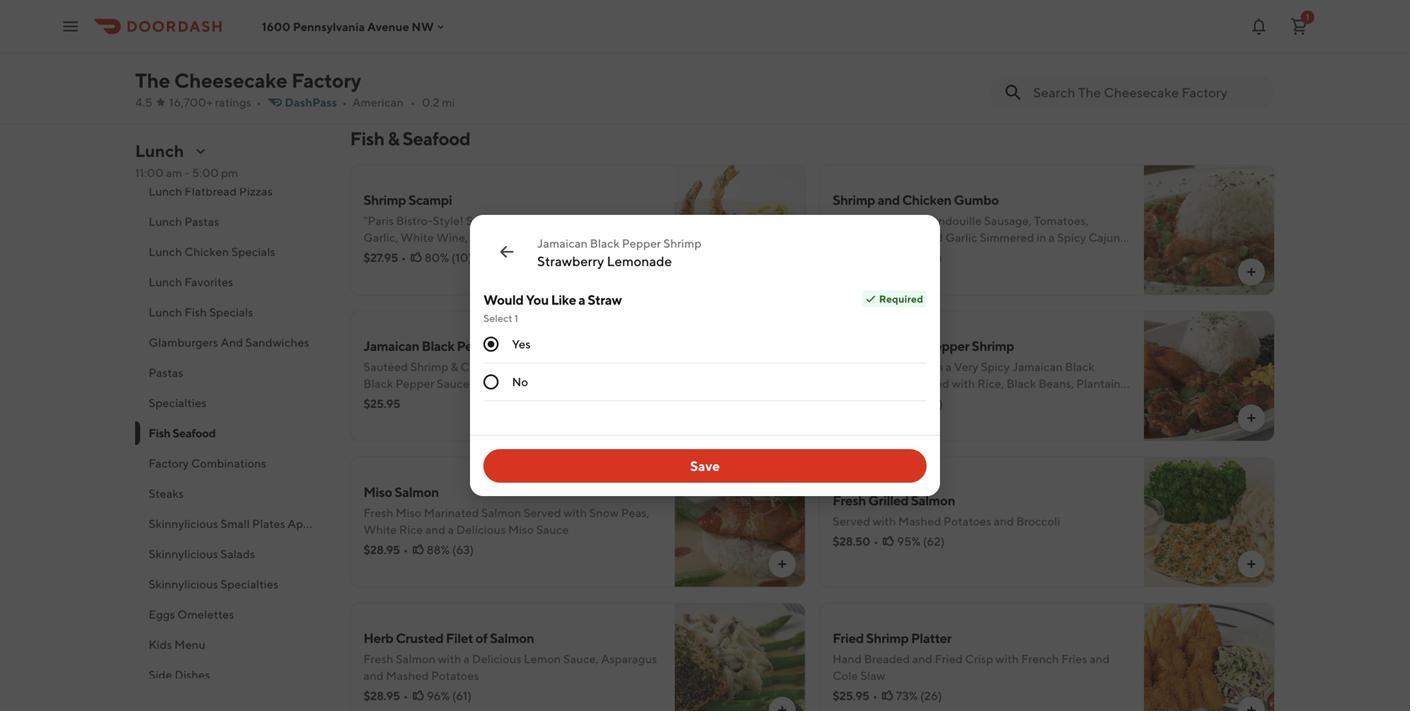 Task type: describe. For each thing, give the bounding box(es) containing it.
dishes
[[175, 668, 210, 682]]

No radio
[[484, 375, 499, 390]]

straw
[[588, 292, 622, 308]]

with inside fried shrimp platter hand breaded and fried crisp with french fries and cole slaw
[[996, 652, 1019, 666]]

side dishes button
[[135, 660, 330, 690]]

tie
[[598, 26, 614, 39]]

broth
[[862, 247, 893, 261]]

fish seafood
[[149, 426, 216, 440]]

of inside 'shrimp scampi "paris bistro-style! sauteed with whole cloves of garlic, white wine, fresh basil and tomato. served with angel hair pasta"'
[[616, 214, 627, 228]]

pastas inside button
[[185, 215, 219, 228]]

favorites
[[185, 275, 233, 289]]

glamburgers and sandwiches button
[[135, 327, 330, 358]]

jamaican black pepper shrimp image
[[1145, 311, 1276, 442]]

fish for fish seafood
[[149, 426, 171, 440]]

$27.95 • for 80% (10)
[[364, 251, 406, 265]]

sauce. inside jamaican black pepper shrimp sautéed shrimp with a very spicy jamaican black pepper sauce. served with rice, black beans, plantains and marinated pineapple
[[874, 377, 910, 390]]

save button
[[484, 449, 927, 483]]

tomatoes,
[[1034, 214, 1089, 228]]

marinated inside 'jamaican black pepper chicken & shrimp sautéed shrimp & chicken with a very spicy jamaican black pepper sauce. served with rice, black beans, plantains and marinated pineapple'
[[438, 393, 493, 407]]

specialties inside button
[[149, 396, 207, 410]]

fries
[[1062, 652, 1088, 666]]

topped
[[962, 247, 1002, 261]]

a inside miso salmon fresh miso marinated salmon served with snow peas, white rice and a delicious miso sauce
[[448, 523, 454, 537]]

88%
[[427, 543, 450, 557]]

delicious inside herb crusted filet of salmon fresh salmon with a delicious lemon sauce, asparagus and mashed potatoes
[[472, 652, 522, 666]]

in inside shrimp and chicken gumbo "shrimp, chicken, andouille sausage, tomatoes, peppers, onions and garlic simmered in a spicy cajun style broth with cream. topped with steamed white rice"
[[1037, 231, 1047, 244]]

(56)
[[449, 46, 472, 60]]

pepper for sautéed
[[926, 338, 970, 354]]

shrimp and chicken gumbo image
[[1145, 165, 1276, 296]]

eggs omelettes button
[[135, 600, 330, 630]]

potatoes inside fresh grilled salmon served with mashed potatoes and broccoli
[[944, 514, 992, 528]]

(62)
[[923, 534, 945, 548]]

delicious inside miso salmon fresh miso marinated salmon served with snow peas, white rice and a delicious miso sauce
[[457, 523, 506, 537]]

nw
[[412, 20, 434, 33]]

rich
[[364, 26, 388, 39]]

peppers,
[[833, 231, 880, 244]]

select
[[484, 312, 513, 324]]

Item Search search field
[[1034, 83, 1262, 102]]

92% (38)
[[896, 397, 943, 411]]

1 vertical spatial fried
[[935, 652, 963, 666]]

"shrimp,
[[833, 214, 878, 228]]

american
[[352, 95, 404, 109]]

am
[[166, 166, 182, 180]]

lunch fish specials
[[149, 305, 253, 319]]

white inside 'shrimp scampi "paris bistro-style! sauteed with whole cloves of garlic, white wine, fresh basil and tomato. served with angel hair pasta"'
[[401, 231, 434, 244]]

steamed
[[1030, 247, 1078, 261]]

jamaican black pepper shrimp sautéed shrimp with a very spicy jamaican black pepper sauce. served with rice, black beans, plantains and marinated pineapple
[[833, 338, 1126, 407]]

spicy inside jamaican black pepper shrimp sautéed shrimp with a very spicy jamaican black pepper sauce. served with rice, black beans, plantains and marinated pineapple
[[981, 360, 1010, 374]]

• for 73% (26)
[[873, 689, 878, 703]]

chicken marsala and mushrooms image
[[675, 0, 806, 91]]

herb crusted filet of salmon image
[[675, 603, 806, 711]]

0 horizontal spatial seafood
[[173, 426, 216, 440]]

fresh inside the chicken breast sautéed with fresh mushrooms in a rich marsala wine sauce. served over bow-tie pasta
[[520, 9, 550, 23]]

skinnylicious for skinnylicious specialties
[[149, 577, 218, 591]]

bow-
[[569, 26, 598, 39]]

sauce,
[[564, 652, 599, 666]]

the
[[135, 68, 170, 92]]

style!
[[433, 214, 464, 228]]

breaded
[[865, 652, 910, 666]]

served inside jamaican black pepper shrimp sautéed shrimp with a very spicy jamaican black pepper sauce. served with rice, black beans, plantains and marinated pineapple
[[912, 377, 950, 390]]

skinnylicious for skinnylicious small plates appetizers
[[149, 517, 218, 531]]

$25.95 for jamaican
[[833, 397, 870, 411]]

skinnylicious for skinnylicious salads
[[149, 547, 218, 561]]

80%
[[425, 251, 449, 265]]

skinnylicious specialties button
[[135, 569, 330, 600]]

sauteed
[[466, 214, 511, 228]]

specials for lunch fish specials
[[209, 305, 253, 319]]

jamaican for &
[[364, 338, 420, 354]]

1 horizontal spatial factory
[[292, 68, 361, 92]]

broccoli
[[1017, 514, 1061, 528]]

cheesecake
[[174, 68, 288, 92]]

crusted
[[396, 630, 444, 646]]

fresh inside 'shrimp scampi "paris bistro-style! sauteed with whole cloves of garlic, white wine, fresh basil and tomato. served with angel hair pasta"'
[[471, 231, 501, 244]]

miso salmon image
[[675, 457, 806, 588]]

eggs omelettes
[[149, 608, 234, 621]]

jamaican for sautéed
[[833, 338, 889, 354]]

1 button
[[1283, 10, 1317, 43]]

lunch favorites button
[[135, 267, 330, 297]]

mi
[[442, 95, 455, 109]]

lunch flatbread pizzas button
[[135, 176, 330, 207]]

fish inside button
[[185, 305, 207, 319]]

chicken inside the chicken breast sautéed with fresh mushrooms in a rich marsala wine sauce. served over bow-tie pasta
[[364, 9, 408, 23]]

shrimp scampi "paris bistro-style! sauteed with whole cloves of garlic, white wine, fresh basil and tomato. served with angel hair pasta"
[[364, 192, 662, 261]]

sauce. inside 'jamaican black pepper chicken & shrimp sautéed shrimp & chicken with a very spicy jamaican black pepper sauce. served with rice, black beans, plantains and marinated pineapple'
[[437, 377, 472, 390]]

"paris
[[364, 214, 394, 228]]

plantains inside jamaican black pepper shrimp sautéed shrimp with a very spicy jamaican black pepper sauce. served with rice, black beans, plantains and marinated pineapple
[[1077, 377, 1126, 390]]

and inside fresh grilled salmon served with mashed potatoes and broccoli
[[994, 514, 1014, 528]]

lunch for lunch fish specials
[[149, 305, 182, 319]]

$25.95 • for fried
[[833, 689, 878, 703]]

rice"
[[833, 264, 861, 278]]

andouille
[[930, 214, 982, 228]]

0 horizontal spatial &
[[388, 128, 399, 149]]

lunch chicken specials button
[[135, 237, 330, 267]]

like
[[551, 292, 576, 308]]

whole
[[539, 214, 575, 228]]

87% (56)
[[425, 46, 472, 60]]

side
[[149, 668, 172, 682]]

specialties inside button
[[221, 577, 279, 591]]

$28.95 for herb
[[364, 689, 400, 703]]

kids menu
[[149, 638, 206, 652]]

menu
[[174, 638, 206, 652]]

pineapple inside jamaican black pepper shrimp sautéed shrimp with a very spicy jamaican black pepper sauce. served with rice, black beans, plantains and marinated pineapple
[[913, 393, 967, 407]]

95% (62)
[[897, 534, 945, 548]]

-
[[185, 166, 190, 180]]

73% (26)
[[896, 689, 942, 703]]

flatbread
[[185, 184, 237, 198]]

garlic
[[946, 231, 978, 244]]

very inside 'jamaican black pepper chicken & shrimp sautéed shrimp & chicken with a very spicy jamaican black pepper sauce. served with rice, black beans, plantains and marinated pineapple'
[[542, 360, 566, 374]]

french
[[1022, 652, 1059, 666]]

92%
[[896, 397, 919, 411]]

would
[[484, 292, 524, 308]]

lunch for lunch flatbread pizzas
[[149, 184, 182, 198]]

lemon
[[524, 652, 561, 666]]

herb
[[364, 630, 394, 646]]

and inside 'shrimp scampi "paris bistro-style! sauteed with whole cloves of garlic, white wine, fresh basil and tomato. served with angel hair pasta"'
[[531, 231, 551, 244]]

factory inside button
[[149, 456, 189, 470]]

$28.50 •
[[833, 534, 879, 548]]

dashpass
[[285, 95, 337, 109]]

combinations
[[191, 456, 266, 470]]

pepper for &
[[457, 338, 500, 354]]

pineapple inside 'jamaican black pepper chicken & shrimp sautéed shrimp & chicken with a very spicy jamaican black pepper sauce. served with rice, black beans, plantains and marinated pineapple'
[[495, 393, 550, 407]]

of inside herb crusted filet of salmon fresh salmon with a delicious lemon sauce, asparagus and mashed potatoes
[[476, 630, 488, 646]]

open menu image
[[60, 16, 81, 37]]

1600 pennsylvania avenue nw button
[[262, 20, 447, 33]]

rice, inside 'jamaican black pepper chicken & shrimp sautéed shrimp & chicken with a very spicy jamaican black pepper sauce. served with rice, black beans, plantains and marinated pineapple'
[[540, 377, 567, 390]]

sautéed inside the chicken breast sautéed with fresh mushrooms in a rich marsala wine sauce. served over bow-tie pasta
[[447, 9, 492, 23]]

style
[[833, 247, 860, 261]]

add item to cart image for fresh grilled salmon
[[1245, 558, 1259, 571]]

and inside miso salmon fresh miso marinated salmon served with snow peas, white rice and a delicious miso sauce
[[426, 523, 446, 537]]

crisp
[[966, 652, 994, 666]]

fresh inside herb crusted filet of salmon fresh salmon with a delicious lemon sauce, asparagus and mashed potatoes
[[364, 652, 394, 666]]

sautéed inside jamaican black pepper shrimp sautéed shrimp with a very spicy jamaican black pepper sauce. served with rice, black beans, plantains and marinated pineapple
[[833, 360, 878, 374]]

onions
[[882, 231, 921, 244]]

back image
[[497, 242, 517, 262]]

• left american
[[342, 95, 347, 109]]

steaks button
[[135, 479, 330, 509]]

skinnylicious specialties
[[149, 577, 279, 591]]

sauce
[[536, 523, 569, 537]]

(63)
[[452, 543, 474, 557]]

with inside the chicken breast sautéed with fresh mushrooms in a rich marsala wine sauce. served over bow-tie pasta
[[494, 9, 518, 23]]

salads
[[221, 547, 255, 561]]

a inside herb crusted filet of salmon fresh salmon with a delicious lemon sauce, asparagus and mashed potatoes
[[464, 652, 470, 666]]

peas,
[[621, 506, 650, 520]]

add item to cart image for herb crusted filet of salmon
[[776, 704, 789, 711]]

$28.95 • for miso
[[364, 543, 408, 557]]

1 inside would you like a straw select 1
[[515, 312, 519, 324]]

1 vertical spatial &
[[554, 338, 563, 354]]

black inside jamaican black pepper shrimp strawberry lemonade
[[590, 236, 620, 250]]

80% (10)
[[425, 251, 472, 265]]

$28.50
[[833, 534, 871, 548]]

white inside shrimp and chicken gumbo "shrimp, chicken, andouille sausage, tomatoes, peppers, onions and garlic simmered in a spicy cajun style broth with cream. topped with steamed white rice"
[[1081, 247, 1114, 261]]

white inside miso salmon fresh miso marinated salmon served with snow peas, white rice and a delicious miso sauce
[[364, 523, 397, 537]]

wine
[[434, 26, 463, 39]]

garlic,
[[364, 231, 398, 244]]

eggs
[[149, 608, 175, 621]]

steaks
[[149, 487, 184, 500]]



Task type: locate. For each thing, give the bounding box(es) containing it.
• down marsala
[[401, 46, 406, 60]]

2 skinnylicious from the top
[[149, 547, 218, 561]]

lunch for lunch chicken specials
[[149, 245, 182, 259]]

mashed up 95% (62)
[[899, 514, 942, 528]]

1 vertical spatial fish
[[185, 305, 207, 319]]

1 horizontal spatial pastas
[[185, 215, 219, 228]]

1 horizontal spatial 1
[[1307, 12, 1310, 22]]

$28.95 for miso
[[364, 543, 400, 557]]

$27.95 down garlic,
[[364, 251, 398, 265]]

served inside the chicken breast sautéed with fresh mushrooms in a rich marsala wine sauce. served over bow-tie pasta
[[503, 26, 541, 39]]

chicken inside shrimp and chicken gumbo "shrimp, chicken, andouille sausage, tomatoes, peppers, onions and garlic simmered in a spicy cajun style broth with cream. topped with steamed white rice"
[[903, 192, 952, 208]]

0 horizontal spatial in
[[617, 9, 627, 23]]

kids
[[149, 638, 172, 652]]

1 vertical spatial skinnylicious
[[149, 547, 218, 561]]

0 horizontal spatial mashed
[[386, 669, 429, 683]]

add item to cart image for fried shrimp platter
[[1245, 704, 1259, 711]]

shrimp scampi image
[[675, 165, 806, 296]]

with inside herb crusted filet of salmon fresh salmon with a delicious lemon sauce, asparagus and mashed potatoes
[[438, 652, 461, 666]]

2 horizontal spatial &
[[554, 338, 563, 354]]

2 very from the left
[[955, 360, 979, 374]]

black
[[590, 236, 620, 250], [422, 338, 455, 354], [891, 338, 924, 354], [1066, 360, 1095, 374], [364, 377, 393, 390], [570, 377, 599, 390], [1007, 377, 1037, 390]]

in up steamed
[[1037, 231, 1047, 244]]

$28.95 left 96% on the bottom left
[[364, 689, 400, 703]]

$27.95 • down rich
[[364, 46, 406, 60]]

marinated up "88% (63)"
[[424, 506, 479, 520]]

marinated
[[438, 393, 493, 407], [856, 393, 911, 407], [424, 506, 479, 520]]

1 vertical spatial delicious
[[472, 652, 522, 666]]

1 horizontal spatial fish
[[185, 305, 207, 319]]

0 vertical spatial pastas
[[185, 215, 219, 228]]

1 horizontal spatial &
[[451, 360, 458, 374]]

white left rice at left
[[364, 523, 397, 537]]

skinnylicious down the steaks
[[149, 517, 218, 531]]

$25.95 • down the cole
[[833, 689, 878, 703]]

1 inside "button"
[[1307, 12, 1310, 22]]

specials inside button
[[231, 245, 275, 259]]

1 $25.95 • from the top
[[833, 397, 878, 411]]

0 vertical spatial $28.95 •
[[364, 543, 408, 557]]

1 horizontal spatial sautéed
[[447, 9, 492, 23]]

0 vertical spatial plantains
[[1077, 377, 1126, 390]]

a inside would you like a straw select 1
[[579, 292, 586, 308]]

of right cloves
[[616, 214, 627, 228]]

pastas inside button
[[149, 366, 183, 380]]

with inside miso salmon fresh miso marinated salmon served with snow peas, white rice and a delicious miso sauce
[[564, 506, 587, 520]]

lunch chicken specials
[[149, 245, 275, 259]]

$28.95 • for herb
[[364, 689, 408, 703]]

glamburgers
[[149, 335, 218, 349]]

73%
[[896, 689, 918, 703]]

0 horizontal spatial plantains
[[364, 393, 413, 407]]

in inside the chicken breast sautéed with fresh mushrooms in a rich marsala wine sauce. served over bow-tie pasta
[[617, 9, 627, 23]]

bistro-
[[396, 214, 433, 228]]

with inside fresh grilled salmon served with mashed potatoes and broccoli
[[873, 514, 896, 528]]

sauce. up (56)
[[466, 26, 501, 39]]

• for 96% (61)
[[403, 689, 408, 703]]

2 $27.95 • from the top
[[364, 251, 406, 265]]

lunch for lunch pastas
[[149, 215, 182, 228]]

jamaican inside jamaican black pepper shrimp strawberry lemonade
[[537, 236, 588, 250]]

0 horizontal spatial fried
[[833, 630, 864, 646]]

grilled
[[869, 493, 909, 508]]

a inside shrimp and chicken gumbo "shrimp, chicken, andouille sausage, tomatoes, peppers, onions and garlic simmered in a spicy cajun style broth with cream. topped with steamed white rice"
[[1049, 231, 1055, 244]]

0 vertical spatial skinnylicious
[[149, 517, 218, 531]]

$28.95 • left 96% on the bottom left
[[364, 689, 408, 703]]

0 vertical spatial $27.95 •
[[364, 46, 406, 60]]

0 horizontal spatial factory
[[149, 456, 189, 470]]

3 skinnylicious from the top
[[149, 577, 218, 591]]

1 vertical spatial factory
[[149, 456, 189, 470]]

• left 0.2
[[410, 95, 415, 109]]

0 horizontal spatial white
[[364, 523, 397, 537]]

1 vertical spatial $28.95 •
[[364, 689, 408, 703]]

fresh right appetizers
[[364, 506, 394, 520]]

save
[[690, 458, 720, 474]]

pepper inside jamaican black pepper shrimp strawberry lemonade
[[622, 236, 661, 250]]

fresh up over
[[520, 9, 550, 23]]

potatoes up (62)
[[944, 514, 992, 528]]

add item to cart image
[[1245, 265, 1259, 279], [1245, 558, 1259, 571]]

pastas button
[[135, 358, 330, 388]]

skinnylicious up skinnylicious specialties
[[149, 547, 218, 561]]

0 vertical spatial $25.95 •
[[833, 397, 878, 411]]

2 horizontal spatial white
[[1081, 247, 1114, 261]]

2 vertical spatial white
[[364, 523, 397, 537]]

a inside jamaican black pepper shrimp sautéed shrimp with a very spicy jamaican black pepper sauce. served with rice, black beans, plantains and marinated pineapple
[[946, 360, 952, 374]]

$27.95 • for 87% (56)
[[364, 46, 406, 60]]

16,700+
[[169, 95, 213, 109]]

1 vertical spatial in
[[1037, 231, 1047, 244]]

1 vertical spatial pastas
[[149, 366, 183, 380]]

1 horizontal spatial plantains
[[1077, 377, 1126, 390]]

0 horizontal spatial pastas
[[149, 366, 183, 380]]

shrimp and chicken gumbo "shrimp, chicken, andouille sausage, tomatoes, peppers, onions and garlic simmered in a spicy cajun style broth with cream. topped with steamed white rice"
[[833, 192, 1121, 278]]

• for 92% (38)
[[873, 397, 878, 411]]

served inside 'jamaican black pepper chicken & shrimp sautéed shrimp & chicken with a very spicy jamaican black pepper sauce. served with rice, black beans, plantains and marinated pineapple'
[[475, 377, 512, 390]]

• for 80% (10)
[[401, 251, 406, 265]]

1 horizontal spatial rice,
[[978, 377, 1005, 390]]

2 horizontal spatial fish
[[350, 128, 385, 149]]

fresh down sauteed
[[471, 231, 501, 244]]

2 horizontal spatial miso
[[508, 523, 534, 537]]

beans, inside jamaican black pepper shrimp sautéed shrimp with a very spicy jamaican black pepper sauce. served with rice, black beans, plantains and marinated pineapple
[[1039, 377, 1074, 390]]

$25.95 • for jamaican
[[833, 397, 878, 411]]

1 vertical spatial seafood
[[173, 426, 216, 440]]

mashed inside fresh grilled salmon served with mashed potatoes and broccoli
[[899, 514, 942, 528]]

served inside miso salmon fresh miso marinated salmon served with snow peas, white rice and a delicious miso sauce
[[524, 506, 562, 520]]

1 horizontal spatial potatoes
[[944, 514, 992, 528]]

1 beans, from the left
[[601, 377, 637, 390]]

served up the $28.50 at the right bottom of page
[[833, 514, 871, 528]]

• for 88% (63)
[[403, 543, 408, 557]]

2 vertical spatial fish
[[149, 426, 171, 440]]

2 add item to cart image from the top
[[1245, 558, 1259, 571]]

1 vertical spatial 1
[[515, 312, 519, 324]]

1 horizontal spatial very
[[955, 360, 979, 374]]

shrimp inside jamaican black pepper shrimp strawberry lemonade
[[664, 236, 702, 250]]

0 vertical spatial specialties
[[149, 396, 207, 410]]

very inside jamaican black pepper shrimp sautéed shrimp with a very spicy jamaican black pepper sauce. served with rice, black beans, plantains and marinated pineapple
[[955, 360, 979, 374]]

1 vertical spatial miso
[[396, 506, 422, 520]]

plantains inside 'jamaican black pepper chicken & shrimp sautéed shrimp & chicken with a very spicy jamaican black pepper sauce. served with rice, black beans, plantains and marinated pineapple'
[[364, 393, 413, 407]]

marinated left (38)
[[856, 393, 911, 407]]

1 horizontal spatial fried
[[935, 652, 963, 666]]

0 horizontal spatial spicy
[[569, 360, 598, 374]]

0 vertical spatial 1
[[1307, 12, 1310, 22]]

fried down platter
[[935, 652, 963, 666]]

2 beans, from the left
[[1039, 377, 1074, 390]]

1 items, open order cart image
[[1290, 16, 1310, 37]]

served left over
[[503, 26, 541, 39]]

$27.95 •
[[364, 46, 406, 60], [364, 251, 406, 265]]

0 horizontal spatial miso
[[364, 484, 392, 500]]

1 vertical spatial specialties
[[221, 577, 279, 591]]

1 horizontal spatial white
[[401, 231, 434, 244]]

2 $28.95 from the top
[[364, 689, 400, 703]]

served inside 'shrimp scampi "paris bistro-style! sauteed with whole cloves of garlic, white wine, fresh basil and tomato. served with angel hair pasta"'
[[598, 231, 636, 244]]

mushrooms
[[552, 9, 615, 23]]

shrimp inside fried shrimp platter hand breaded and fried crisp with french fries and cole slaw
[[867, 630, 909, 646]]

0 vertical spatial in
[[617, 9, 627, 23]]

1 vertical spatial specials
[[209, 305, 253, 319]]

of right filet
[[476, 630, 488, 646]]

spicy
[[1058, 231, 1087, 244], [569, 360, 598, 374], [981, 360, 1010, 374]]

dialog containing strawberry lemonade
[[470, 215, 941, 496]]

(26)
[[921, 689, 942, 703]]

served up (38)
[[912, 377, 950, 390]]

$28.95 • down rice at left
[[364, 543, 408, 557]]

0 vertical spatial mashed
[[899, 514, 942, 528]]

notification bell image
[[1250, 16, 1270, 37]]

skinnylicious up "eggs omelettes"
[[149, 577, 218, 591]]

0.2
[[422, 95, 440, 109]]

scampi
[[408, 192, 452, 208]]

mashed inside herb crusted filet of salmon fresh salmon with a delicious lemon sauce, asparagus and mashed potatoes
[[386, 669, 429, 683]]

lunch for lunch
[[135, 141, 184, 161]]

add item to cart image for miso salmon
[[776, 558, 789, 571]]

1 vertical spatial add item to cart image
[[1245, 558, 1259, 571]]

pizzas
[[239, 184, 273, 198]]

white
[[401, 231, 434, 244], [1081, 247, 1114, 261], [364, 523, 397, 537]]

2 vertical spatial miso
[[508, 523, 534, 537]]

$25.95 for fried
[[833, 689, 870, 703]]

marinated inside miso salmon fresh miso marinated salmon served with snow peas, white rice and a delicious miso sauce
[[424, 506, 479, 520]]

$28.95 down rice at left
[[364, 543, 400, 557]]

• left the 92%
[[873, 397, 878, 411]]

a
[[629, 9, 636, 23], [1049, 231, 1055, 244], [579, 292, 586, 308], [533, 360, 540, 374], [946, 360, 952, 374], [448, 523, 454, 537], [464, 652, 470, 666]]

pepper for strawberry
[[622, 236, 661, 250]]

seafood down 0.2
[[403, 128, 470, 149]]

ratings
[[215, 95, 251, 109]]

Yes radio
[[484, 337, 499, 352]]

sauce. inside the chicken breast sautéed with fresh mushrooms in a rich marsala wine sauce. served over bow-tie pasta
[[466, 26, 501, 39]]

0 horizontal spatial fish
[[149, 426, 171, 440]]

chicken up favorites
[[185, 245, 229, 259]]

5:00
[[192, 166, 219, 180]]

0 vertical spatial white
[[401, 231, 434, 244]]

appetizers
[[288, 517, 346, 531]]

1 vertical spatial $27.95
[[364, 251, 398, 265]]

basil
[[503, 231, 528, 244]]

fish & seafood
[[350, 128, 470, 149]]

1 vertical spatial white
[[1081, 247, 1114, 261]]

0 vertical spatial factory
[[292, 68, 361, 92]]

chicken right yes option
[[503, 338, 552, 354]]

specials down lunch pastas button
[[231, 245, 275, 259]]

delicious down filet
[[472, 652, 522, 666]]

1 pineapple from the left
[[495, 393, 550, 407]]

0 horizontal spatial very
[[542, 360, 566, 374]]

pastas down glamburgers
[[149, 366, 183, 380]]

spicy inside shrimp and chicken gumbo "shrimp, chicken, andouille sausage, tomatoes, peppers, onions and garlic simmered in a spicy cajun style broth with cream. topped with steamed white rice"
[[1058, 231, 1087, 244]]

1 horizontal spatial beans,
[[1039, 377, 1074, 390]]

seafood up factory combinations
[[173, 426, 216, 440]]

1 right "notification bell" image
[[1307, 12, 1310, 22]]

0 vertical spatial $27.95
[[364, 46, 398, 60]]

angel
[[364, 247, 395, 261]]

add item to cart image for shrimp and chicken gumbo
[[1245, 265, 1259, 279]]

mashed up 96% on the bottom left
[[386, 669, 429, 683]]

jamaican for strawberry
[[537, 236, 588, 250]]

1 horizontal spatial spicy
[[981, 360, 1010, 374]]

fresh inside miso salmon fresh miso marinated salmon served with snow peas, white rice and a delicious miso sauce
[[364, 506, 394, 520]]

marinated inside jamaican black pepper shrimp sautéed shrimp with a very spicy jamaican black pepper sauce. served with rice, black beans, plantains and marinated pineapple
[[856, 393, 911, 407]]

fish down the lunch favorites at the top left of page
[[185, 305, 207, 319]]

avenue
[[368, 20, 409, 33]]

fresh grilled salmon image
[[1145, 457, 1276, 588]]

0 horizontal spatial of
[[476, 630, 488, 646]]

• for 87% (56)
[[401, 46, 406, 60]]

specialties
[[149, 396, 207, 410], [221, 577, 279, 591]]

shrimp inside 'shrimp scampi "paris bistro-style! sauteed with whole cloves of garlic, white wine, fresh basil and tomato. served with angel hair pasta"'
[[364, 192, 406, 208]]

(61)
[[452, 689, 472, 703]]

pasta"
[[422, 247, 456, 261]]

2 rice, from the left
[[978, 377, 1005, 390]]

• for 95% (62)
[[874, 534, 879, 548]]

side dishes
[[149, 668, 210, 682]]

1 vertical spatial $25.95 •
[[833, 689, 878, 703]]

0 vertical spatial $28.95
[[364, 543, 400, 557]]

2 $28.95 • from the top
[[364, 689, 408, 703]]

add item to cart image for jamaican black pepper shrimp
[[1245, 411, 1259, 425]]

delicious up (63)
[[457, 523, 506, 537]]

served down yes option
[[475, 377, 512, 390]]

sauce. left no radio
[[437, 377, 472, 390]]

served inside fresh grilled salmon served with mashed potatoes and broccoli
[[833, 514, 871, 528]]

sauce.
[[466, 26, 501, 39], [437, 377, 472, 390], [874, 377, 910, 390]]

0 vertical spatial fried
[[833, 630, 864, 646]]

small
[[221, 517, 250, 531]]

1 right select
[[515, 312, 519, 324]]

fried up hand
[[833, 630, 864, 646]]

2 vertical spatial skinnylicious
[[149, 577, 218, 591]]

chicken up the chicken,
[[903, 192, 952, 208]]

american • 0.2 mi
[[352, 95, 455, 109]]

cream.
[[921, 247, 959, 261]]

2 pineapple from the left
[[913, 393, 967, 407]]

0 vertical spatial of
[[616, 214, 627, 228]]

jamaican
[[537, 236, 588, 250], [364, 338, 420, 354], [833, 338, 889, 354], [600, 360, 651, 374], [1013, 360, 1063, 374]]

0 vertical spatial potatoes
[[944, 514, 992, 528]]

• down slaw
[[873, 689, 878, 703]]

1 vertical spatial potatoes
[[431, 669, 479, 683]]

delicious
[[457, 523, 506, 537], [472, 652, 522, 666]]

strawberry
[[537, 253, 604, 269]]

1 horizontal spatial mashed
[[899, 514, 942, 528]]

rice,
[[540, 377, 567, 390], [978, 377, 1005, 390]]

fresh left grilled
[[833, 493, 866, 508]]

specials down lunch favorites button
[[209, 305, 253, 319]]

0 horizontal spatial 1
[[515, 312, 519, 324]]

0 vertical spatial fish
[[350, 128, 385, 149]]

fried shrimp platter image
[[1145, 603, 1276, 711]]

0 horizontal spatial specialties
[[149, 396, 207, 410]]

skinnylicious inside "button"
[[149, 517, 218, 531]]

lunch for lunch favorites
[[149, 275, 182, 289]]

2 $25.95 • from the top
[[833, 689, 878, 703]]

a inside 'jamaican black pepper chicken & shrimp sautéed shrimp & chicken with a very spicy jamaican black pepper sauce. served with rice, black beans, plantains and marinated pineapple'
[[533, 360, 540, 374]]

cajun
[[1089, 231, 1121, 244]]

• right angel
[[401, 251, 406, 265]]

1 vertical spatial mashed
[[386, 669, 429, 683]]

0 horizontal spatial potatoes
[[431, 669, 479, 683]]

jamaican black pepper chicken & shrimp image
[[675, 311, 806, 442]]

specialties down salads
[[221, 577, 279, 591]]

$25.95
[[364, 397, 400, 411], [833, 397, 870, 411], [833, 689, 870, 703]]

1 horizontal spatial specialties
[[221, 577, 279, 591]]

chicken up no radio
[[461, 360, 505, 374]]

shrimp inside shrimp and chicken gumbo "shrimp, chicken, andouille sausage, tomatoes, peppers, onions and garlic simmered in a spicy cajun style broth with cream. topped with steamed white rice"
[[833, 192, 876, 208]]

of
[[616, 214, 627, 228], [476, 630, 488, 646]]

0 horizontal spatial pineapple
[[495, 393, 550, 407]]

marsala
[[390, 26, 432, 39]]

2 horizontal spatial spicy
[[1058, 231, 1087, 244]]

factory up the steaks
[[149, 456, 189, 470]]

rice, inside jamaican black pepper shrimp sautéed shrimp with a very spicy jamaican black pepper sauce. served with rice, black beans, plantains and marinated pineapple
[[978, 377, 1005, 390]]

• down rice at left
[[403, 543, 408, 557]]

asparagus
[[601, 652, 657, 666]]

11:00
[[135, 166, 164, 180]]

$25.95 • left the 92%
[[833, 397, 878, 411]]

1 horizontal spatial pineapple
[[913, 393, 967, 407]]

1 vertical spatial plantains
[[364, 393, 413, 407]]

pm
[[221, 166, 238, 180]]

chicken,
[[881, 214, 928, 228]]

specialties up fish seafood
[[149, 396, 207, 410]]

white down cajun
[[1081, 247, 1114, 261]]

fish down american
[[350, 128, 385, 149]]

2 horizontal spatial sautéed
[[833, 360, 878, 374]]

salmon inside fresh grilled salmon served with mashed potatoes and broccoli
[[911, 493, 956, 508]]

0 horizontal spatial rice,
[[540, 377, 567, 390]]

sauce. up the 92%
[[874, 377, 910, 390]]

(38)
[[922, 397, 943, 411]]

very
[[542, 360, 566, 374], [955, 360, 979, 374]]

1 add item to cart image from the top
[[1245, 265, 1259, 279]]

1 very from the left
[[542, 360, 566, 374]]

served
[[503, 26, 541, 39], [598, 231, 636, 244], [475, 377, 512, 390], [912, 377, 950, 390], [524, 506, 562, 520], [833, 514, 871, 528]]

1 horizontal spatial of
[[616, 214, 627, 228]]

gumbo
[[954, 192, 999, 208]]

1600 pennsylvania avenue nw
[[262, 20, 434, 33]]

potatoes inside herb crusted filet of salmon fresh salmon with a delicious lemon sauce, asparagus and mashed potatoes
[[431, 669, 479, 683]]

0 vertical spatial specials
[[231, 245, 275, 259]]

potatoes up 96% (61)
[[431, 669, 479, 683]]

$27.95 for 80%
[[364, 251, 398, 265]]

pastas down "lunch flatbread pizzas"
[[185, 215, 219, 228]]

add item to cart image
[[1245, 411, 1259, 425], [776, 558, 789, 571], [776, 704, 789, 711], [1245, 704, 1259, 711]]

1 $28.95 from the top
[[364, 543, 400, 557]]

1 rice, from the left
[[540, 377, 567, 390]]

(10)
[[452, 251, 472, 265]]

• down the cheesecake factory at the top of the page
[[256, 95, 261, 109]]

0 vertical spatial seafood
[[403, 128, 470, 149]]

fresh down herb
[[364, 652, 394, 666]]

0 vertical spatial delicious
[[457, 523, 506, 537]]

factory up dashpass •
[[292, 68, 361, 92]]

a inside the chicken breast sautéed with fresh mushrooms in a rich marsala wine sauce. served over bow-tie pasta
[[629, 9, 636, 23]]

and inside 'jamaican black pepper chicken & shrimp sautéed shrimp & chicken with a very spicy jamaican black pepper sauce. served with rice, black beans, plantains and marinated pineapple'
[[415, 393, 436, 407]]

lunch flatbread pizzas
[[149, 184, 273, 198]]

fish for fish & seafood
[[350, 128, 385, 149]]

1 vertical spatial $27.95 •
[[364, 251, 406, 265]]

4.5
[[135, 95, 152, 109]]

marinated down no radio
[[438, 393, 493, 407]]

factory
[[292, 68, 361, 92], [149, 456, 189, 470]]

and inside herb crusted filet of salmon fresh salmon with a delicious lemon sauce, asparagus and mashed potatoes
[[364, 669, 384, 683]]

fresh inside fresh grilled salmon served with mashed potatoes and broccoli
[[833, 493, 866, 508]]

specials for lunch chicken specials
[[231, 245, 275, 259]]

chicken inside button
[[185, 245, 229, 259]]

kids menu button
[[135, 630, 330, 660]]

specials inside button
[[209, 305, 253, 319]]

1 skinnylicious from the top
[[149, 517, 218, 531]]

sandwiches
[[246, 335, 309, 349]]

chicken up rich
[[364, 9, 408, 23]]

breast
[[411, 9, 445, 23]]

0 vertical spatial add item to cart image
[[1245, 265, 1259, 279]]

jamaican black pepper chicken & shrimp sautéed shrimp & chicken with a very spicy jamaican black pepper sauce. served with rice, black beans, plantains and marinated pineapple
[[364, 338, 651, 407]]

would you like a straw group
[[484, 291, 927, 401]]

$27.95 • down garlic,
[[364, 251, 406, 265]]

2 $27.95 from the top
[[364, 251, 398, 265]]

1 vertical spatial $28.95
[[364, 689, 400, 703]]

1 vertical spatial of
[[476, 630, 488, 646]]

1 horizontal spatial seafood
[[403, 128, 470, 149]]

required
[[879, 293, 924, 305]]

1 horizontal spatial in
[[1037, 231, 1047, 244]]

1 $27.95 • from the top
[[364, 46, 406, 60]]

• left 96% on the bottom left
[[403, 689, 408, 703]]

1 $27.95 from the top
[[364, 46, 398, 60]]

served up sauce on the bottom left of page
[[524, 506, 562, 520]]

fish up factory combinations
[[149, 426, 171, 440]]

dialog
[[470, 215, 941, 496]]

lunch pastas button
[[135, 207, 330, 237]]

factory combinations
[[149, 456, 266, 470]]

$27.95 for 87%
[[364, 46, 398, 60]]

fish
[[350, 128, 385, 149], [185, 305, 207, 319], [149, 426, 171, 440]]

1 horizontal spatial miso
[[396, 506, 422, 520]]

&
[[388, 128, 399, 149], [554, 338, 563, 354], [451, 360, 458, 374]]

$27.95 down rich
[[364, 46, 398, 60]]

• right the $28.50 at the right bottom of page
[[874, 534, 879, 548]]

the cheesecake factory
[[135, 68, 361, 92]]

0 vertical spatial miso
[[364, 484, 392, 500]]

beans, inside 'jamaican black pepper chicken & shrimp sautéed shrimp & chicken with a very spicy jamaican black pepper sauce. served with rice, black beans, plantains and marinated pineapple'
[[601, 377, 637, 390]]

0 horizontal spatial sautéed
[[364, 360, 408, 374]]

skinnylicious
[[149, 517, 218, 531], [149, 547, 218, 561], [149, 577, 218, 591]]

white down bistro-
[[401, 231, 434, 244]]

0 horizontal spatial beans,
[[601, 377, 637, 390]]

and inside jamaican black pepper shrimp sautéed shrimp with a very spicy jamaican black pepper sauce. served with rice, black beans, plantains and marinated pineapple
[[833, 393, 853, 407]]

herb crusted filet of salmon fresh salmon with a delicious lemon sauce, asparagus and mashed potatoes
[[364, 630, 657, 683]]

sautéed inside 'jamaican black pepper chicken & shrimp sautéed shrimp & chicken with a very spicy jamaican black pepper sauce. served with rice, black beans, plantains and marinated pineapple'
[[364, 360, 408, 374]]

pennsylvania
[[293, 20, 365, 33]]

2 vertical spatial &
[[451, 360, 458, 374]]

0 vertical spatial &
[[388, 128, 399, 149]]

1 $28.95 • from the top
[[364, 543, 408, 557]]

spicy inside 'jamaican black pepper chicken & shrimp sautéed shrimp & chicken with a very spicy jamaican black pepper sauce. served with rice, black beans, plantains and marinated pineapple'
[[569, 360, 598, 374]]

82% (73)
[[896, 251, 942, 265]]

omelettes
[[177, 608, 234, 621]]

and
[[221, 335, 243, 349]]

in up the pasta
[[617, 9, 627, 23]]

platter
[[911, 630, 952, 646]]

chicken
[[364, 9, 408, 23], [903, 192, 952, 208], [185, 245, 229, 259], [503, 338, 552, 354], [461, 360, 505, 374]]

served down cloves
[[598, 231, 636, 244]]



Task type: vqa. For each thing, say whether or not it's contained in the screenshot.
second Click to add this store to your saved list image from the bottom of the page
no



